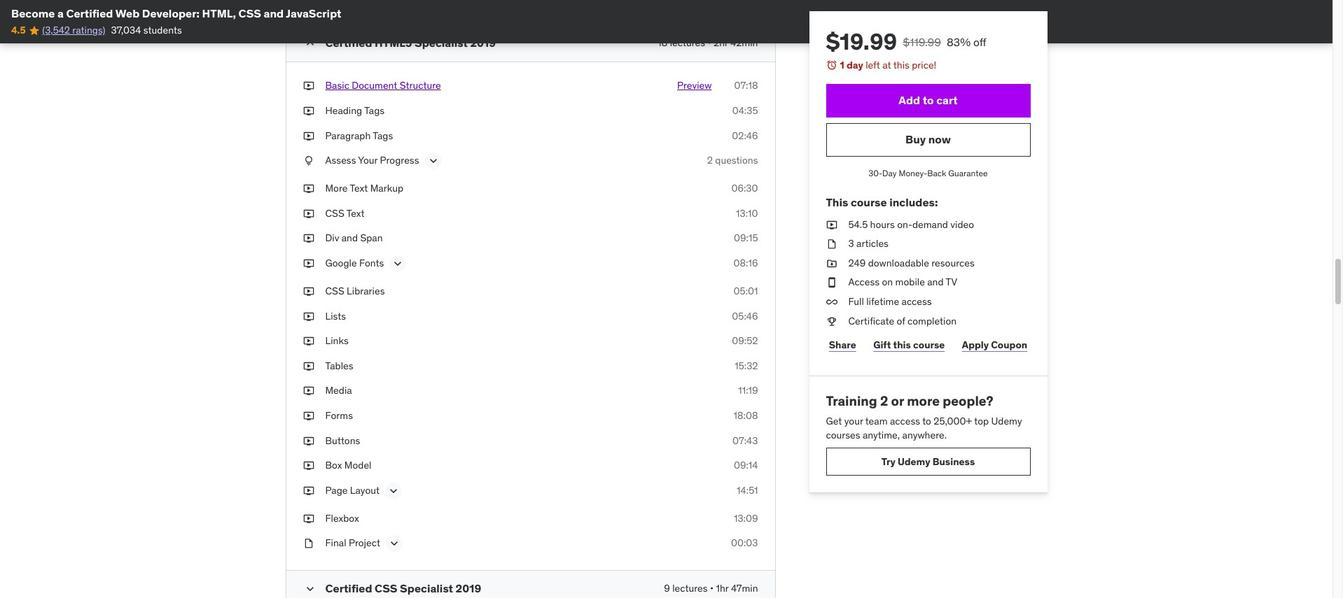 Task type: locate. For each thing, give the bounding box(es) containing it.
37,034
[[111, 24, 141, 37]]

more text markup
[[325, 182, 403, 195]]

show lecture description image right fonts
[[391, 257, 405, 271]]

09:52
[[732, 335, 758, 347]]

13:09
[[734, 512, 758, 525]]

libraries
[[347, 285, 385, 298]]

1 horizontal spatial and
[[342, 232, 358, 245]]

tables
[[325, 360, 353, 372]]

show lecture description image for google fonts
[[391, 257, 405, 271]]

structure
[[400, 79, 441, 92]]

0 vertical spatial certified
[[66, 6, 113, 20]]

training
[[826, 393, 877, 410]]

05:46
[[732, 310, 758, 323]]

money-
[[899, 168, 927, 178]]

xsmall image left "full"
[[826, 295, 837, 309]]

54.5 hours on-demand video
[[848, 218, 974, 231]]

certified
[[66, 6, 113, 20], [325, 36, 372, 50], [325, 582, 372, 596]]

1 vertical spatial 2
[[880, 393, 888, 410]]

2 to from the top
[[922, 415, 931, 428]]

full
[[848, 295, 864, 308]]

tv
[[946, 276, 957, 289]]

day
[[847, 59, 863, 71]]

show lecture description image for final project
[[387, 537, 401, 551]]

course up 54.5
[[851, 196, 887, 210]]

xsmall image left css text
[[303, 207, 314, 221]]

lifetime
[[866, 295, 899, 308]]

25,000+
[[934, 415, 972, 428]]

at
[[883, 59, 891, 71]]

2 this from the top
[[893, 339, 911, 351]]

lectures
[[670, 37, 705, 49], [672, 583, 708, 595]]

css down more
[[325, 207, 344, 220]]

249 downloadable resources
[[848, 257, 975, 269]]

media
[[325, 385, 352, 397]]

show lecture description image right project
[[387, 537, 401, 551]]

0 vertical spatial show lecture description image
[[426, 154, 440, 168]]

xsmall image left media on the bottom of the page
[[303, 385, 314, 398]]

certified right small icon
[[325, 582, 372, 596]]

1 horizontal spatial show lecture description image
[[426, 154, 440, 168]]

more
[[907, 393, 940, 410]]

certified for certified css specialist 2019
[[325, 582, 372, 596]]

1 vertical spatial access
[[890, 415, 920, 428]]

1 vertical spatial this
[[893, 339, 911, 351]]

2 left or
[[880, 393, 888, 410]]

xsmall image
[[303, 104, 314, 118], [303, 129, 314, 143], [303, 154, 314, 168], [826, 218, 837, 232], [303, 232, 314, 246], [826, 238, 837, 251], [826, 257, 837, 271], [303, 257, 314, 271], [303, 285, 314, 299], [303, 335, 314, 349], [303, 435, 314, 448], [303, 460, 314, 473], [303, 484, 314, 498], [303, 512, 314, 526], [303, 537, 314, 551]]

0 vertical spatial text
[[350, 182, 368, 195]]

text up the div and span
[[346, 207, 365, 220]]

heading tags
[[325, 104, 385, 117]]

courses
[[826, 429, 860, 442]]

div and span
[[325, 232, 383, 245]]

1
[[840, 59, 844, 71]]

text right more
[[350, 182, 368, 195]]

1 vertical spatial show lecture description image
[[387, 484, 401, 498]]

0 vertical spatial tags
[[364, 104, 385, 117]]

9
[[664, 583, 670, 595]]

access down the 'mobile'
[[902, 295, 932, 308]]

0 vertical spatial access
[[902, 295, 932, 308]]

18
[[658, 37, 668, 49]]

1 vertical spatial lectures
[[672, 583, 708, 595]]

hours
[[870, 218, 895, 231]]

css libraries
[[325, 285, 385, 298]]

access down or
[[890, 415, 920, 428]]

•
[[708, 37, 711, 49], [710, 583, 714, 595]]

1 vertical spatial 2019
[[456, 582, 481, 596]]

1 vertical spatial tags
[[373, 129, 393, 142]]

certified up ratings)
[[66, 6, 113, 20]]

0 vertical spatial course
[[851, 196, 887, 210]]

0 vertical spatial •
[[708, 37, 711, 49]]

business
[[933, 456, 975, 468]]

and left javascript on the left top
[[264, 6, 284, 20]]

xsmall image left links
[[303, 335, 314, 349]]

1 vertical spatial show lecture description image
[[387, 537, 401, 551]]

1 to from the top
[[923, 93, 934, 107]]

udemy right try
[[898, 456, 930, 468]]

0 horizontal spatial udemy
[[898, 456, 930, 468]]

2
[[707, 154, 713, 167], [880, 393, 888, 410]]

09:14
[[734, 460, 758, 472]]

30-day money-back guarantee
[[869, 168, 988, 178]]

buy
[[905, 132, 926, 146]]

05:01
[[734, 285, 758, 298]]

0 vertical spatial and
[[264, 6, 284, 20]]

0 vertical spatial show lecture description image
[[391, 257, 405, 271]]

0 vertical spatial 2019
[[470, 36, 496, 50]]

resources
[[932, 257, 975, 269]]

apply
[[962, 339, 989, 351]]

83%
[[947, 35, 971, 49]]

1 vertical spatial text
[[346, 207, 365, 220]]

1 vertical spatial certified
[[325, 36, 372, 50]]

paragraph
[[325, 129, 371, 142]]

1 vertical spatial •
[[710, 583, 714, 595]]

2 questions
[[707, 154, 758, 167]]

udemy
[[991, 415, 1022, 428], [898, 456, 930, 468]]

and left the tv
[[927, 276, 944, 289]]

• left 2hr
[[708, 37, 711, 49]]

buy now
[[905, 132, 951, 146]]

to
[[923, 93, 934, 107], [922, 415, 931, 428]]

$119.99
[[903, 35, 941, 49]]

2 vertical spatial certified
[[325, 582, 372, 596]]

to up anywhere.
[[922, 415, 931, 428]]

this
[[893, 59, 910, 71], [893, 339, 911, 351]]

1 vertical spatial and
[[342, 232, 358, 245]]

tags for paragraph tags
[[373, 129, 393, 142]]

4.5
[[11, 24, 26, 37]]

2 vertical spatial and
[[927, 276, 944, 289]]

xsmall image left the lists
[[303, 310, 314, 324]]

0 vertical spatial udemy
[[991, 415, 1022, 428]]

forms
[[325, 410, 353, 422]]

0 horizontal spatial course
[[851, 196, 887, 210]]

page
[[325, 484, 348, 497]]

off
[[973, 35, 987, 49]]

1 vertical spatial course
[[913, 339, 945, 351]]

small image
[[303, 37, 317, 51]]

specialist for css
[[400, 582, 453, 596]]

30-
[[869, 168, 882, 178]]

1 horizontal spatial udemy
[[991, 415, 1022, 428]]

show lecture description image right the layout
[[387, 484, 401, 498]]

3 articles
[[848, 238, 889, 250]]

coupon
[[991, 339, 1027, 351]]

2 left questions
[[707, 154, 713, 167]]

certified right small image
[[325, 36, 372, 50]]

this right at
[[893, 59, 910, 71]]

developer:
[[142, 6, 200, 20]]

0 vertical spatial this
[[893, 59, 910, 71]]

xsmall image left 'forms'
[[303, 410, 314, 423]]

0 horizontal spatial show lecture description image
[[387, 484, 401, 498]]

course down completion
[[913, 339, 945, 351]]

paragraph tags
[[325, 129, 393, 142]]

access on mobile and tv
[[848, 276, 957, 289]]

guarantee
[[948, 168, 988, 178]]

to left cart on the top right of the page
[[923, 93, 934, 107]]

css right html,
[[238, 6, 261, 20]]

1 vertical spatial to
[[922, 415, 931, 428]]

price!
[[912, 59, 936, 71]]

tags up assess your progress
[[373, 129, 393, 142]]

1 horizontal spatial 2
[[880, 393, 888, 410]]

xsmall image left 249
[[826, 257, 837, 271]]

people?
[[943, 393, 993, 410]]

1 horizontal spatial course
[[913, 339, 945, 351]]

this right gift
[[893, 339, 911, 351]]

cart
[[936, 93, 958, 107]]

tags down document
[[364, 104, 385, 117]]

show lecture description image right progress
[[426, 154, 440, 168]]

1 vertical spatial udemy
[[898, 456, 930, 468]]

gift
[[873, 339, 891, 351]]

xsmall image left more
[[303, 182, 314, 196]]

xsmall image
[[303, 79, 314, 93], [303, 182, 314, 196], [303, 207, 314, 221], [826, 276, 837, 290], [826, 295, 837, 309], [303, 310, 314, 324], [826, 315, 837, 329], [303, 360, 314, 374], [303, 385, 314, 398], [303, 410, 314, 423]]

• for certified css specialist 2019
[[710, 583, 714, 595]]

to inside button
[[923, 93, 934, 107]]

show lecture description image
[[426, 154, 440, 168], [387, 484, 401, 498]]

tags for heading tags
[[364, 104, 385, 117]]

xsmall image left the basic
[[303, 79, 314, 93]]

0 vertical spatial specialist
[[415, 36, 468, 50]]

0 horizontal spatial 2
[[707, 154, 713, 167]]

xsmall image left tables
[[303, 360, 314, 374]]

0 vertical spatial lectures
[[670, 37, 705, 49]]

1 vertical spatial specialist
[[400, 582, 453, 596]]

• left 1hr on the bottom
[[710, 583, 714, 595]]

model
[[344, 460, 371, 472]]

completion
[[908, 315, 957, 327]]

xsmall image left assess
[[303, 154, 314, 168]]

show lecture description image
[[391, 257, 405, 271], [387, 537, 401, 551]]

lectures right 9
[[672, 583, 708, 595]]

heading
[[325, 104, 362, 117]]

css text
[[325, 207, 365, 220]]

37,034 students
[[111, 24, 182, 37]]

and right the div
[[342, 232, 358, 245]]

0 horizontal spatial and
[[264, 6, 284, 20]]

udemy right top
[[991, 415, 1022, 428]]

lectures for certified css specialist 2019
[[672, 583, 708, 595]]

lectures right 18 in the top left of the page
[[670, 37, 705, 49]]

css up the lists
[[325, 285, 344, 298]]

xsmall image left buttons at the bottom
[[303, 435, 314, 448]]

access
[[848, 276, 880, 289]]

2 horizontal spatial and
[[927, 276, 944, 289]]

0 vertical spatial to
[[923, 93, 934, 107]]

share button
[[826, 331, 859, 359]]

progress
[[380, 154, 419, 167]]



Task type: vqa. For each thing, say whether or not it's contained in the screenshot.


Task type: describe. For each thing, give the bounding box(es) containing it.
articles
[[856, 238, 889, 250]]

54.5
[[848, 218, 868, 231]]

xsmall image up share
[[826, 315, 837, 329]]

2019 for certified css specialist 2019
[[456, 582, 481, 596]]

div
[[325, 232, 339, 245]]

certificate of completion
[[848, 315, 957, 327]]

this course includes:
[[826, 196, 938, 210]]

xsmall image left 3
[[826, 238, 837, 251]]

flexbox
[[325, 512, 359, 525]]

xsmall image left css libraries
[[303, 285, 314, 299]]

apply coupon
[[962, 339, 1027, 351]]

certificate
[[848, 315, 894, 327]]

47min
[[731, 583, 758, 595]]

$19.99 $119.99 83% off
[[826, 27, 987, 56]]

xsmall image left paragraph on the left
[[303, 129, 314, 143]]

15:32
[[735, 360, 758, 372]]

xsmall image left access
[[826, 276, 837, 290]]

box model
[[325, 460, 371, 472]]

this
[[826, 196, 848, 210]]

0 vertical spatial 2
[[707, 154, 713, 167]]

xsmall image left flexbox
[[303, 512, 314, 526]]

document
[[352, 79, 397, 92]]

buy now button
[[826, 123, 1030, 157]]

show lecture description image for assess your progress
[[426, 154, 440, 168]]

this inside "link"
[[893, 339, 911, 351]]

small image
[[303, 583, 317, 597]]

text for css
[[346, 207, 365, 220]]

access inside training 2 or more people? get your team access to 25,000+ top udemy courses anytime, anywhere.
[[890, 415, 920, 428]]

css down project
[[375, 582, 397, 596]]

text for more
[[350, 182, 368, 195]]

2 inside training 2 or more people? get your team access to 25,000+ top udemy courses anytime, anywhere.
[[880, 393, 888, 410]]

09:15
[[734, 232, 758, 245]]

html5
[[375, 36, 412, 50]]

00:03
[[731, 537, 758, 550]]

get
[[826, 415, 842, 428]]

html,
[[202, 6, 236, 20]]

students
[[143, 24, 182, 37]]

includes:
[[889, 196, 938, 210]]

downloadable
[[868, 257, 929, 269]]

preview
[[677, 79, 712, 92]]

certified html5 specialist 2019
[[325, 36, 496, 50]]

box
[[325, 460, 342, 472]]

links
[[325, 335, 349, 347]]

add
[[899, 93, 920, 107]]

specialist for html5
[[415, 36, 468, 50]]

google
[[325, 257, 357, 270]]

xsmall image left final
[[303, 537, 314, 551]]

google fonts
[[325, 257, 384, 270]]

assess
[[325, 154, 356, 167]]

span
[[360, 232, 383, 245]]

basic
[[325, 79, 349, 92]]

show lecture description image for page layout
[[387, 484, 401, 498]]

udemy inside training 2 or more people? get your team access to 25,000+ top udemy courses anytime, anywhere.
[[991, 415, 1022, 428]]

apply coupon button
[[959, 331, 1030, 359]]

ratings)
[[72, 24, 105, 37]]

42min
[[730, 37, 758, 49]]

anywhere.
[[902, 429, 947, 442]]

certified css specialist 2019
[[325, 582, 481, 596]]

layout
[[350, 484, 380, 497]]

your
[[358, 154, 378, 167]]

xsmall image down this
[[826, 218, 837, 232]]

(3,542
[[42, 24, 70, 37]]

xsmall image left page
[[303, 484, 314, 498]]

markup
[[370, 182, 403, 195]]

1 this from the top
[[893, 59, 910, 71]]

video
[[950, 218, 974, 231]]

to inside training 2 or more people? get your team access to 25,000+ top udemy courses anytime, anywhere.
[[922, 415, 931, 428]]

07:18
[[734, 79, 758, 92]]

anytime,
[[863, 429, 900, 442]]

lectures for certified html5 specialist 2019
[[670, 37, 705, 49]]

left
[[866, 59, 880, 71]]

become
[[11, 6, 55, 20]]

lists
[[325, 310, 346, 323]]

xsmall image left google
[[303, 257, 314, 271]]

buttons
[[325, 435, 360, 447]]

• for certified html5 specialist 2019
[[708, 37, 711, 49]]

xsmall image left heading
[[303, 104, 314, 118]]

certified for certified html5 specialist 2019
[[325, 36, 372, 50]]

2019 for certified html5 specialist 2019
[[470, 36, 496, 50]]

fonts
[[359, 257, 384, 270]]

course inside "link"
[[913, 339, 945, 351]]

04:35
[[732, 104, 758, 117]]

2hr
[[714, 37, 728, 49]]

07:43
[[733, 435, 758, 447]]

$19.99
[[826, 27, 897, 56]]

xsmall image left box
[[303, 460, 314, 473]]

1 day left at this price!
[[840, 59, 936, 71]]

add to cart button
[[826, 84, 1030, 117]]

gift this course
[[873, 339, 945, 351]]

training 2 or more people? get your team access to 25,000+ top udemy courses anytime, anywhere.
[[826, 393, 1022, 442]]

249
[[848, 257, 866, 269]]

basic document structure
[[325, 79, 441, 92]]

your
[[844, 415, 863, 428]]

mobile
[[895, 276, 925, 289]]

xsmall image left the div
[[303, 232, 314, 246]]

08:16
[[734, 257, 758, 270]]

final
[[325, 537, 346, 550]]

more
[[325, 182, 348, 195]]

11:19
[[738, 385, 758, 397]]

18:08
[[734, 410, 758, 422]]

now
[[928, 132, 951, 146]]

try
[[881, 456, 895, 468]]

alarm image
[[826, 60, 837, 71]]



